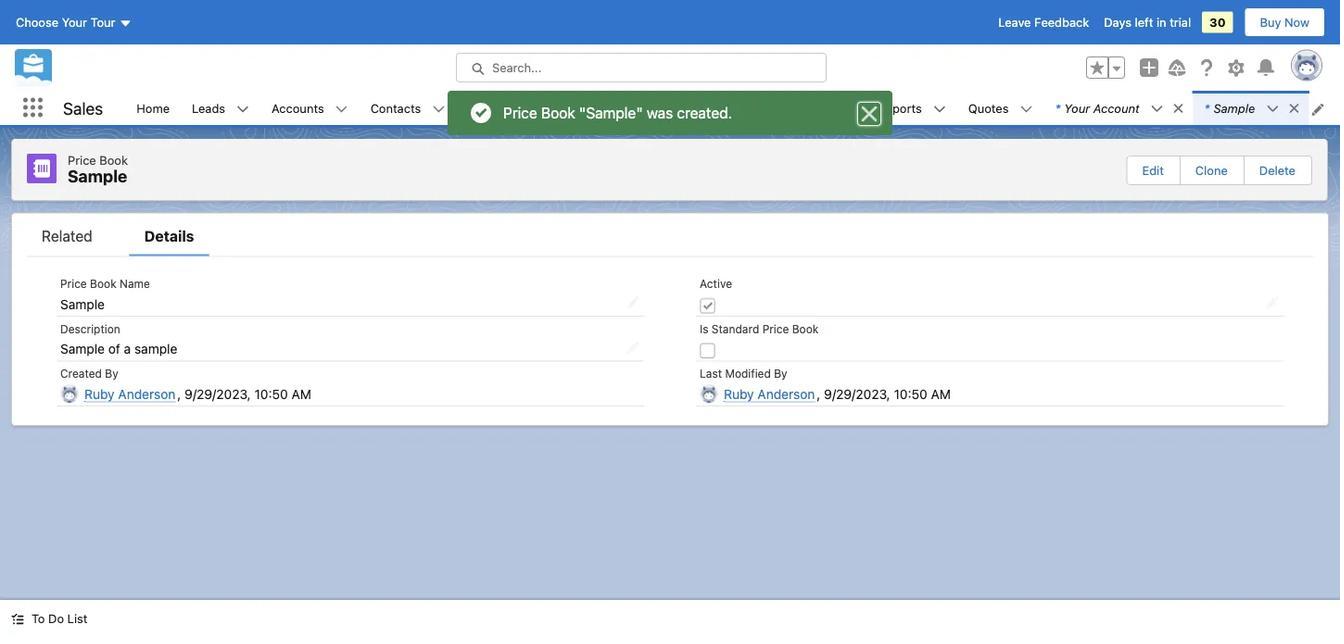Task type: describe. For each thing, give the bounding box(es) containing it.
ruby anderson for by
[[84, 387, 176, 402]]

calendar list item
[[580, 91, 676, 125]]

book right "standard"
[[792, 323, 819, 336]]

opportunities
[[468, 101, 544, 115]]

quotes
[[968, 101, 1009, 115]]

sample inside list
[[1214, 101, 1255, 115]]

text default image inside to do list button
[[11, 613, 24, 626]]

price book " sample " was created.
[[503, 104, 732, 121]]

name
[[120, 278, 150, 291]]

1 " from the left
[[579, 104, 586, 121]]

to
[[32, 612, 45, 626]]

false image
[[700, 343, 716, 359]]

forecasts link
[[676, 91, 753, 125]]

ruby for modified
[[724, 387, 754, 402]]

price book sample
[[68, 153, 128, 186]]

contacts
[[370, 101, 421, 115]]

reports link
[[867, 91, 933, 125]]

price for name
[[60, 278, 87, 291]]

modified
[[725, 368, 771, 381]]

edit
[[1143, 163, 1164, 177]]

leads link
[[181, 91, 236, 125]]

text default image for * sample
[[1267, 102, 1280, 115]]

choose your tour
[[16, 15, 115, 29]]

9/29/2023, for last modified by
[[824, 387, 891, 402]]

dashboards link
[[753, 91, 843, 125]]

book for sample
[[99, 153, 128, 167]]

contacts list item
[[359, 91, 456, 125]]

price for sample
[[68, 153, 96, 167]]

2 by from the left
[[774, 368, 788, 381]]

related
[[42, 227, 92, 245]]

calendar
[[591, 101, 641, 115]]

search...
[[492, 61, 542, 75]]

10:50 for last modified by
[[894, 387, 928, 402]]

quotes link
[[957, 91, 1020, 125]]

buy
[[1260, 15, 1282, 29]]

price for "
[[503, 104, 537, 121]]

created
[[60, 368, 102, 381]]

accounts
[[272, 101, 324, 115]]

ruby anderson link for by
[[84, 387, 176, 403]]

, for created by
[[177, 387, 181, 402]]

list containing home
[[125, 91, 1340, 125]]

anderson for created by
[[118, 387, 176, 402]]

true image
[[700, 298, 716, 314]]

standard
[[712, 323, 759, 336]]

search... button
[[456, 53, 827, 83]]

sample inside "price book sample"
[[68, 166, 127, 186]]

reports
[[878, 101, 922, 115]]

buy now button
[[1245, 7, 1326, 37]]

anderson for last modified by
[[758, 387, 815, 402]]

am for created by
[[292, 387, 311, 402]]

left
[[1135, 15, 1154, 29]]

price right "standard"
[[763, 323, 789, 336]]

created.
[[677, 104, 732, 121]]

details link
[[130, 225, 209, 256]]

of
[[108, 342, 120, 357]]

leave
[[999, 15, 1031, 29]]

ruby for by
[[84, 387, 115, 402]]

2 list item from the left
[[1194, 91, 1309, 125]]

last
[[700, 368, 722, 381]]

choose
[[16, 15, 58, 29]]

9/29/2023, for created by
[[185, 387, 251, 402]]

home
[[137, 101, 170, 115]]

in
[[1157, 15, 1167, 29]]

opportunities list item
[[456, 91, 580, 125]]

text default image up delete 'button'
[[1288, 102, 1301, 115]]

quotes list item
[[957, 91, 1044, 125]]

book for "
[[541, 104, 575, 121]]

choose your tour button
[[15, 7, 133, 37]]

calendar link
[[580, 91, 652, 125]]

2 " from the left
[[636, 104, 643, 121]]

sample down description
[[60, 342, 105, 357]]

30
[[1210, 15, 1226, 29]]



Task type: vqa. For each thing, say whether or not it's contained in the screenshot.
Is
yes



Task type: locate. For each thing, give the bounding box(es) containing it.
0 vertical spatial your
[[62, 15, 87, 29]]

am for last modified by
[[931, 387, 951, 402]]

by down of
[[105, 368, 118, 381]]

0 horizontal spatial ,
[[177, 387, 181, 402]]

text default image for * your account
[[1151, 102, 1164, 115]]

ruby anderson link down modified
[[724, 387, 815, 403]]

1 horizontal spatial text default image
[[1172, 102, 1185, 115]]

accounts list item
[[261, 91, 359, 125]]

text default image
[[1288, 102, 1301, 115], [933, 103, 946, 116], [1020, 103, 1033, 116], [11, 613, 24, 626]]

do
[[48, 612, 64, 626]]

ruby anderson link
[[84, 387, 176, 403], [724, 387, 815, 403]]

is
[[700, 323, 709, 336]]

ruby
[[84, 387, 115, 402], [724, 387, 754, 402]]

sample up description
[[60, 297, 105, 312]]

am
[[292, 387, 311, 402], [931, 387, 951, 402]]

buy now
[[1260, 15, 1310, 29]]

related link
[[27, 225, 107, 256]]

leads list item
[[181, 91, 261, 125]]

* right "quotes" list item
[[1055, 101, 1061, 115]]

1 by from the left
[[105, 368, 118, 381]]

feedback
[[1035, 15, 1089, 29]]

1 list item from the left
[[1044, 91, 1194, 125]]

contacts link
[[359, 91, 432, 125]]

1 vertical spatial your
[[1065, 101, 1090, 115]]

created by
[[60, 368, 118, 381]]

1 horizontal spatial 10:50
[[894, 387, 928, 402]]

your inside list item
[[1065, 101, 1090, 115]]

1 ruby from the left
[[84, 387, 115, 402]]

price inside "price book sample"
[[68, 153, 96, 167]]

is standard price book
[[700, 323, 819, 336]]

text default image inside "quotes" list item
[[1020, 103, 1033, 116]]

book left name
[[90, 278, 117, 291]]

days left in trial
[[1104, 15, 1191, 29]]

trial
[[1170, 15, 1191, 29]]

by
[[105, 368, 118, 381], [774, 368, 788, 381]]

ruby anderson down a
[[84, 387, 176, 402]]

account
[[1094, 101, 1140, 115]]

1 horizontal spatial am
[[931, 387, 951, 402]]

1 horizontal spatial *
[[1205, 101, 1210, 115]]

, down the sample at the bottom
[[177, 387, 181, 402]]

ruby down the last modified by
[[724, 387, 754, 402]]

sample inside success "alert dialog"
[[586, 104, 636, 121]]

book down sales
[[99, 153, 128, 167]]

1 am from the left
[[292, 387, 311, 402]]

ruby anderson link down a
[[84, 387, 176, 403]]

book left "calendar" link
[[541, 104, 575, 121]]

reports list item
[[867, 91, 957, 125]]

ruby down created by
[[84, 387, 115, 402]]

details
[[144, 227, 194, 245]]

0 horizontal spatial am
[[292, 387, 311, 402]]

0 horizontal spatial 10:50
[[254, 387, 288, 402]]

sample up clone button
[[1214, 101, 1255, 115]]

0 horizontal spatial ruby anderson link
[[84, 387, 176, 403]]

* up clone
[[1205, 101, 1210, 115]]

book inside success "alert dialog"
[[541, 104, 575, 121]]

leave feedback
[[999, 15, 1089, 29]]

1 10:50 from the left
[[254, 387, 288, 402]]

1 horizontal spatial ,
[[817, 387, 821, 402]]

delete
[[1260, 163, 1296, 177]]

10:50
[[254, 387, 288, 402], [894, 387, 928, 402]]

0 horizontal spatial *
[[1055, 101, 1061, 115]]

sample
[[1214, 101, 1255, 115], [586, 104, 636, 121], [68, 166, 127, 186], [60, 297, 105, 312], [60, 342, 105, 357]]

10:50 for created by
[[254, 387, 288, 402]]

accounts link
[[261, 91, 335, 125]]

0 horizontal spatial by
[[105, 368, 118, 381]]

list
[[125, 91, 1340, 125]]

text default image right quotes
[[1020, 103, 1033, 116]]

3 text default image from the left
[[1267, 102, 1280, 115]]

text default image inside reports list item
[[933, 103, 946, 116]]

price down search...
[[503, 104, 537, 121]]

sample
[[134, 342, 177, 357]]

, down is standard price book
[[817, 387, 821, 402]]

2 horizontal spatial text default image
[[1267, 102, 1280, 115]]

1 ruby anderson link from the left
[[84, 387, 176, 403]]

your inside choose your tour dropdown button
[[62, 15, 87, 29]]

1 horizontal spatial "
[[636, 104, 643, 121]]

2 , 9/29/2023, 10:50 am from the left
[[817, 387, 951, 402]]

price down sales
[[68, 153, 96, 167]]

opportunities link
[[456, 91, 556, 125]]

forecasts
[[687, 101, 742, 115]]

description
[[60, 323, 120, 336]]

price inside success "alert dialog"
[[503, 104, 537, 121]]

book inside "price book sample"
[[99, 153, 128, 167]]

last modified by
[[700, 368, 788, 381]]

*
[[1055, 101, 1061, 115], [1205, 101, 1210, 115]]

price book name
[[60, 278, 150, 291]]

leads
[[192, 101, 225, 115]]

list
[[67, 612, 87, 626]]

1 horizontal spatial 9/29/2023,
[[824, 387, 891, 402]]

leave feedback link
[[999, 15, 1089, 29]]

by right modified
[[774, 368, 788, 381]]

anderson
[[118, 387, 176, 402], [758, 387, 815, 402]]

was
[[647, 104, 673, 121]]

clone
[[1196, 163, 1228, 177]]

2 * from the left
[[1205, 101, 1210, 115]]

to do list
[[32, 612, 87, 626]]

2 ruby anderson from the left
[[724, 387, 815, 402]]

text default image right account
[[1151, 102, 1164, 115]]

days
[[1104, 15, 1132, 29]]

your left account
[[1065, 101, 1090, 115]]

2 10:50 from the left
[[894, 387, 928, 402]]

list item
[[1044, 91, 1194, 125], [1194, 91, 1309, 125]]

0 horizontal spatial , 9/29/2023, 10:50 am
[[177, 387, 311, 402]]

a
[[124, 342, 131, 357]]

1 horizontal spatial anderson
[[758, 387, 815, 402]]

list item up delete 'button'
[[1194, 91, 1309, 125]]

your
[[62, 15, 87, 29], [1065, 101, 1090, 115]]

text default image left to
[[11, 613, 24, 626]]

your for account
[[1065, 101, 1090, 115]]

1 * from the left
[[1055, 101, 1061, 115]]

1 , from the left
[[177, 387, 181, 402]]

price down related link
[[60, 278, 87, 291]]

ruby anderson
[[84, 387, 176, 402], [724, 387, 815, 402]]

0 horizontal spatial anderson
[[118, 387, 176, 402]]

2 ruby anderson link from the left
[[724, 387, 815, 403]]

0 horizontal spatial ruby
[[84, 387, 115, 402]]

0 horizontal spatial text default image
[[1151, 102, 1164, 115]]

1 horizontal spatial ruby
[[724, 387, 754, 402]]

1 horizontal spatial by
[[774, 368, 788, 381]]

* your account
[[1055, 101, 1140, 115]]

* for * sample
[[1205, 101, 1210, 115]]

, 9/29/2023, 10:50 am for created by
[[177, 387, 311, 402]]

text default image right the reports on the top right of page
[[933, 103, 946, 116]]

,
[[177, 387, 181, 402], [817, 387, 821, 402]]

list item up edit button
[[1044, 91, 1194, 125]]

ruby anderson for modified
[[724, 387, 815, 402]]

1 text default image from the left
[[1172, 102, 1185, 115]]

clone button
[[1181, 156, 1243, 184]]

success alert dialog
[[448, 91, 893, 135]]

home link
[[125, 91, 181, 125]]

2 anderson from the left
[[758, 387, 815, 402]]

1 anderson from the left
[[118, 387, 176, 402]]

1 9/29/2023, from the left
[[185, 387, 251, 402]]

group
[[1086, 57, 1125, 79]]

1 ruby anderson from the left
[[84, 387, 176, 402]]

1 horizontal spatial your
[[1065, 101, 1090, 115]]

book for name
[[90, 278, 117, 291]]

sales
[[63, 98, 103, 118]]

2 ruby from the left
[[724, 387, 754, 402]]

book
[[541, 104, 575, 121], [99, 153, 128, 167], [90, 278, 117, 291], [792, 323, 819, 336]]

0 horizontal spatial "
[[579, 104, 586, 121]]

tour
[[90, 15, 115, 29]]

0 horizontal spatial your
[[62, 15, 87, 29]]

2 am from the left
[[931, 387, 951, 402]]

, 9/29/2023, 10:50 am
[[177, 387, 311, 402], [817, 387, 951, 402]]

, for last modified by
[[817, 387, 821, 402]]

"
[[579, 104, 586, 121], [636, 104, 643, 121]]

2 9/29/2023, from the left
[[824, 387, 891, 402]]

text default image left * sample
[[1172, 102, 1185, 115]]

anderson down modified
[[758, 387, 815, 402]]

" left was
[[636, 104, 643, 121]]

0 horizontal spatial 9/29/2023,
[[185, 387, 251, 402]]

anderson down the sample at the bottom
[[118, 387, 176, 402]]

1 horizontal spatial , 9/29/2023, 10:50 am
[[817, 387, 951, 402]]

2 text default image from the left
[[1151, 102, 1164, 115]]

active
[[700, 278, 732, 291]]

to do list button
[[0, 601, 99, 638]]

* sample
[[1205, 101, 1255, 115]]

ruby anderson down modified
[[724, 387, 815, 402]]

delete button
[[1245, 156, 1311, 184]]

1 , 9/29/2023, 10:50 am from the left
[[177, 387, 311, 402]]

sample of a sample
[[60, 342, 177, 357]]

your for tour
[[62, 15, 87, 29]]

now
[[1285, 15, 1310, 29]]

your left tour
[[62, 15, 87, 29]]

edit button
[[1128, 156, 1179, 184]]

, 9/29/2023, 10:50 am for last modified by
[[817, 387, 951, 402]]

text default image
[[1172, 102, 1185, 115], [1151, 102, 1164, 115], [1267, 102, 1280, 115]]

0 horizontal spatial ruby anderson
[[84, 387, 176, 402]]

dashboards list item
[[753, 91, 867, 125]]

sample up 'related'
[[68, 166, 127, 186]]

1 horizontal spatial ruby anderson
[[724, 387, 815, 402]]

* for * your account
[[1055, 101, 1061, 115]]

dashboards
[[765, 101, 832, 115]]

ruby anderson link for modified
[[724, 387, 815, 403]]

9/29/2023,
[[185, 387, 251, 402], [824, 387, 891, 402]]

sample left was
[[586, 104, 636, 121]]

price
[[503, 104, 537, 121], [68, 153, 96, 167], [60, 278, 87, 291], [763, 323, 789, 336]]

text default image right * sample
[[1267, 102, 1280, 115]]

2 , from the left
[[817, 387, 821, 402]]

" left calendar
[[579, 104, 586, 121]]

1 horizontal spatial ruby anderson link
[[724, 387, 815, 403]]



